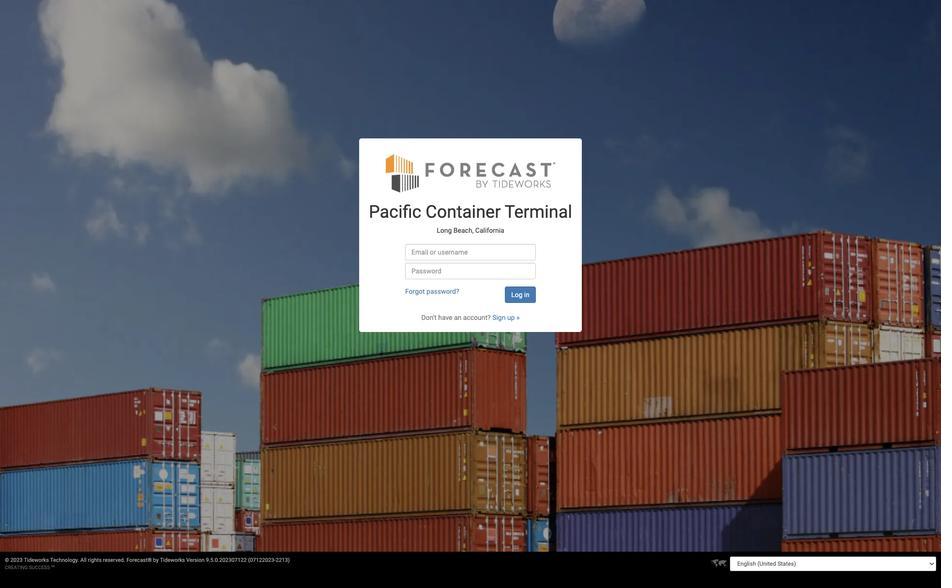 Task type: describe. For each thing, give the bounding box(es) containing it.
in
[[524, 291, 530, 299]]

reserved.
[[103, 557, 125, 564]]

forgot password? log in
[[405, 288, 530, 299]]

© 2023 tideworks technology. all rights reserved. forecast® by tideworks version 9.5.0.202307122 (07122023-2213) creating success ℠
[[5, 557, 290, 570]]

sign up » link
[[493, 314, 520, 322]]

have
[[438, 314, 453, 322]]

all
[[80, 557, 87, 564]]

forgot
[[405, 288, 425, 295]]

long
[[437, 226, 452, 234]]

9.5.0.202307122
[[206, 557, 247, 564]]

(07122023-
[[248, 557, 276, 564]]

Email or username text field
[[405, 244, 536, 261]]

california
[[475, 226, 504, 234]]

technology.
[[50, 557, 79, 564]]

pacific container terminal long beach, california
[[369, 202, 572, 234]]

an
[[454, 314, 462, 322]]

»
[[517, 314, 520, 322]]

2 tideworks from the left
[[160, 557, 185, 564]]

creating
[[5, 565, 28, 570]]

up
[[507, 314, 515, 322]]

don't
[[422, 314, 437, 322]]

forgot password? link
[[405, 288, 459, 295]]

©
[[5, 557, 9, 564]]

version
[[186, 557, 205, 564]]

Password password field
[[405, 263, 536, 279]]



Task type: vqa. For each thing, say whether or not it's contained in the screenshot.
max
no



Task type: locate. For each thing, give the bounding box(es) containing it.
pacific
[[369, 202, 422, 222]]

tideworks up success
[[24, 557, 49, 564]]

success
[[29, 565, 50, 570]]

beach,
[[454, 226, 474, 234]]

2023
[[10, 557, 23, 564]]

tideworks
[[24, 557, 49, 564], [160, 557, 185, 564]]

℠
[[51, 565, 55, 570]]

by
[[153, 557, 159, 564]]

0 horizontal spatial tideworks
[[24, 557, 49, 564]]

log
[[511, 291, 523, 299]]

account?
[[463, 314, 491, 322]]

password?
[[427, 288, 459, 295]]

don't have an account? sign up »
[[422, 314, 520, 322]]

forecast®
[[127, 557, 152, 564]]

tideworks right by
[[160, 557, 185, 564]]

log in button
[[505, 287, 536, 303]]

terminal
[[505, 202, 572, 222]]

2213)
[[276, 557, 290, 564]]

sign
[[493, 314, 506, 322]]

forecast® by tideworks image
[[386, 153, 555, 193]]

1 tideworks from the left
[[24, 557, 49, 564]]

container
[[426, 202, 501, 222]]

rights
[[88, 557, 102, 564]]

1 horizontal spatial tideworks
[[160, 557, 185, 564]]



